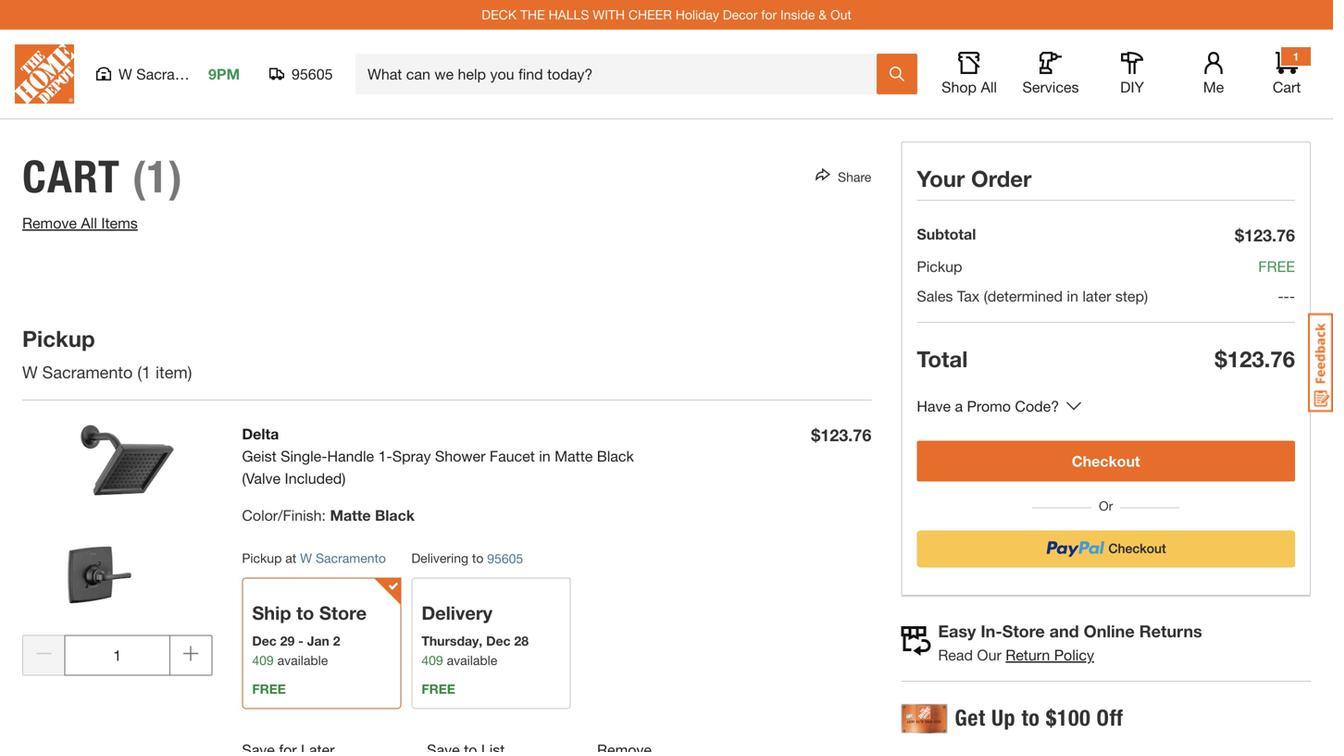 Task type: describe. For each thing, give the bounding box(es) containing it.
included)
[[285, 470, 346, 488]]

store for in-
[[1003, 622, 1045, 642]]

easy in-store and online returns read our return policy
[[938, 622, 1203, 664]]

95605 inside 'delivering to 95605'
[[487, 551, 523, 567]]

off
[[1097, 705, 1124, 732]]

checkout
[[1072, 453, 1141, 470]]

product image
[[22, 423, 212, 613]]

your
[[917, 165, 965, 192]]

pickup at w sacramento
[[242, 551, 386, 566]]

delivering to 95605
[[411, 551, 523, 567]]

95605 link
[[487, 550, 523, 569]]

at
[[285, 551, 297, 566]]

step)
[[1116, 288, 1148, 305]]

promo
[[967, 398, 1011, 415]]

0 vertical spatial in
[[1067, 288, 1079, 305]]

item
[[156, 363, 188, 382]]

up
[[992, 705, 1016, 732]]

)
[[188, 363, 192, 382]]

shop all
[[942, 78, 997, 96]]

all for remove
[[81, 214, 97, 232]]

return
[[1006, 647, 1050, 664]]

deck the halls with cheer holiday decor for inside & out
[[482, 7, 852, 22]]

cheer
[[629, 7, 672, 22]]

have
[[917, 398, 951, 415]]

2 vertical spatial to
[[1022, 705, 1040, 732]]

get
[[955, 705, 986, 732]]

handle
[[327, 448, 374, 465]]

shop
[[942, 78, 977, 96]]

diy button
[[1103, 52, 1162, 96]]

services button
[[1021, 52, 1081, 96]]

in-
[[981, 622, 1003, 642]]

dec
[[252, 634, 277, 649]]

returns
[[1140, 622, 1203, 642]]

1 vertical spatial pickup
[[22, 326, 95, 352]]

0 horizontal spatial matte
[[330, 507, 371, 525]]

subtotal
[[917, 226, 976, 243]]

available inside the delivery thursday, dec 28 409 available
[[447, 653, 498, 669]]

our
[[977, 647, 1002, 664]]

color/finish : matte black
[[242, 507, 415, 525]]

9pm
[[208, 65, 240, 83]]

sacramento for 9pm
[[136, 65, 217, 83]]

all for shop
[[981, 78, 997, 96]]

out
[[831, 7, 852, 22]]

delta
[[242, 426, 279, 443]]

cart (1)
[[22, 150, 183, 204]]

delivering
[[411, 551, 469, 566]]

geist
[[242, 448, 277, 465]]

1-
[[378, 448, 392, 465]]

have a promo code? link
[[917, 395, 1060, 419]]

easy
[[938, 622, 976, 642]]

services
[[1023, 78, 1079, 96]]

sales
[[917, 288, 953, 305]]

ship to store dec 29 - jan 2 409 available
[[252, 602, 367, 669]]

diy
[[1121, 78, 1145, 96]]

:
[[322, 507, 326, 525]]

share link
[[831, 169, 872, 185]]

single-
[[281, 448, 327, 465]]

code?
[[1015, 398, 1060, 415]]

delivery thursday, dec 28 409 available
[[422, 602, 529, 669]]

color/finish
[[242, 507, 322, 525]]

2
[[333, 634, 340, 649]]

inside
[[781, 7, 815, 22]]

0 horizontal spatial black
[[375, 507, 415, 525]]

share
[[838, 169, 872, 185]]

faucet
[[490, 448, 535, 465]]

cart 1
[[1273, 50, 1301, 96]]

halls
[[549, 7, 589, 22]]

w sacramento ( 1 item )
[[22, 363, 197, 382]]

(
[[137, 363, 142, 382]]

w sacramento button
[[300, 551, 386, 566]]

w for w sacramento 9pm
[[119, 65, 132, 83]]

policy
[[1055, 647, 1095, 664]]



Task type: vqa. For each thing, say whether or not it's contained in the screenshot.
the right Store
yes



Task type: locate. For each thing, give the bounding box(es) containing it.
2 horizontal spatial to
[[1022, 705, 1040, 732]]

1 horizontal spatial in
[[1067, 288, 1079, 305]]

1 vertical spatial all
[[81, 214, 97, 232]]

29
[[280, 634, 295, 649]]

store
[[319, 602, 367, 625], [1003, 622, 1045, 642]]

available down 'thursday,'
[[447, 653, 498, 669]]

1 horizontal spatial black
[[597, 448, 634, 465]]

0 vertical spatial to
[[472, 551, 484, 566]]

1 vertical spatial 1
[[142, 363, 151, 382]]

to left 95605 link
[[472, 551, 484, 566]]

for
[[761, 7, 777, 22]]

store inside ship to store dec 29 - jan 2 409 available
[[319, 602, 367, 625]]

all right 'shop'
[[981, 78, 997, 96]]

1 vertical spatial in
[[539, 448, 551, 465]]

black inside delta geist single-handle 1-spray shower faucet in matte black (valve included)
[[597, 448, 634, 465]]

1 up cart
[[1293, 50, 1300, 63]]

a
[[955, 398, 963, 415]]

0 vertical spatial sacramento
[[136, 65, 217, 83]]

store inside easy in-store and online returns read our return policy
[[1003, 622, 1045, 642]]

or
[[1092, 499, 1121, 514]]

and
[[1050, 622, 1080, 642]]

in right 'faucet' on the left
[[539, 448, 551, 465]]

0 horizontal spatial in
[[539, 448, 551, 465]]

free for ship to store
[[252, 682, 286, 697]]

to inside 'delivering to 95605'
[[472, 551, 484, 566]]

(determined
[[984, 288, 1063, 305]]

total
[[917, 346, 968, 372]]

$100
[[1046, 705, 1091, 732]]

deck the halls with cheer holiday decor for inside & out link
[[482, 7, 852, 22]]

sales tax (determined in later step)
[[917, 288, 1148, 305]]

remove
[[22, 214, 77, 232]]

0 vertical spatial w
[[119, 65, 132, 83]]

1 horizontal spatial w
[[119, 65, 132, 83]]

to for store
[[296, 602, 314, 625]]

1 horizontal spatial sacramento
[[136, 65, 217, 83]]

items
[[101, 214, 138, 232]]

matte right 'faucet' on the left
[[555, 448, 593, 465]]

0 horizontal spatial pickup
[[22, 326, 95, 352]]

1 available from the left
[[277, 653, 328, 669]]

to right the up
[[1022, 705, 1040, 732]]

0 horizontal spatial to
[[296, 602, 314, 625]]

2 horizontal spatial w
[[300, 551, 312, 566]]

matte inside delta geist single-handle 1-spray shower faucet in matte black (valve included)
[[555, 448, 593, 465]]

2 vertical spatial pickup
[[242, 551, 282, 566]]

0 vertical spatial 95605
[[292, 65, 333, 83]]

with
[[593, 7, 625, 22]]

pickup up w sacramento ( 1 item )
[[22, 326, 95, 352]]

0 vertical spatial 1
[[1293, 50, 1300, 63]]

decor
[[723, 7, 758, 22]]

feedback link image
[[1309, 313, 1334, 413]]

$123.76 for total
[[1215, 346, 1296, 372]]

order
[[972, 165, 1032, 192]]

1
[[1293, 50, 1300, 63], [142, 363, 151, 382]]

409 down 'thursday,'
[[422, 653, 443, 669]]

pickup left at
[[242, 551, 282, 566]]

95605 right the delivering
[[487, 551, 523, 567]]

delivery
[[422, 602, 493, 625]]

2 vertical spatial $123.76
[[812, 426, 872, 445]]

1 horizontal spatial matte
[[555, 448, 593, 465]]

cart
[[22, 150, 121, 204]]

0 horizontal spatial available
[[277, 653, 328, 669]]

w sacramento 9pm
[[119, 65, 240, 83]]

all
[[981, 78, 997, 96], [81, 214, 97, 232]]

---
[[1278, 288, 1296, 305]]

95605 inside 95605 'button'
[[292, 65, 333, 83]]

store up the 2
[[319, 602, 367, 625]]

0 horizontal spatial sacramento
[[42, 363, 133, 382]]

sacramento for (
[[42, 363, 133, 382]]

free down 'thursday,'
[[422, 682, 456, 697]]

1 horizontal spatial free
[[422, 682, 456, 697]]

0 vertical spatial $123.76
[[1235, 226, 1296, 245]]

the
[[520, 7, 545, 22]]

spray
[[392, 448, 431, 465]]

available
[[277, 653, 328, 669], [447, 653, 498, 669]]

1 vertical spatial matte
[[330, 507, 371, 525]]

(1)
[[132, 150, 183, 204]]

all left items
[[81, 214, 97, 232]]

store up return
[[1003, 622, 1045, 642]]

all inside button
[[981, 78, 997, 96]]

1 horizontal spatial pickup
[[242, 551, 282, 566]]

95605 right 9pm
[[292, 65, 333, 83]]

in
[[1067, 288, 1079, 305], [539, 448, 551, 465]]

0 horizontal spatial all
[[81, 214, 97, 232]]

me
[[1204, 78, 1225, 96]]

return policy link
[[1006, 647, 1095, 664]]

1 horizontal spatial available
[[447, 653, 498, 669]]

2 horizontal spatial sacramento
[[316, 551, 386, 566]]

black
[[597, 448, 634, 465], [375, 507, 415, 525]]

your order
[[917, 165, 1032, 192]]

2 horizontal spatial pickup
[[917, 258, 963, 276]]

2 vertical spatial w
[[300, 551, 312, 566]]

1 horizontal spatial to
[[472, 551, 484, 566]]

online
[[1084, 622, 1135, 642]]

What can we help you find today? search field
[[368, 55, 876, 94]]

sacramento
[[136, 65, 217, 83], [42, 363, 133, 382], [316, 551, 386, 566]]

dec 28
[[486, 634, 529, 649]]

shop all button
[[940, 52, 999, 96]]

$123.76
[[1235, 226, 1296, 245], [1215, 346, 1296, 372], [812, 426, 872, 445]]

2 409 from the left
[[422, 653, 443, 669]]

decrement image
[[36, 647, 51, 662]]

pickup up sales
[[917, 258, 963, 276]]

1 horizontal spatial store
[[1003, 622, 1045, 642]]

pickup
[[917, 258, 963, 276], [22, 326, 95, 352], [242, 551, 282, 566]]

tax
[[957, 288, 980, 305]]

1 left item
[[142, 363, 151, 382]]

0 horizontal spatial w
[[22, 363, 38, 382]]

1 horizontal spatial 1
[[1293, 50, 1300, 63]]

409 down dec
[[252, 653, 274, 669]]

free for delivery
[[422, 682, 456, 697]]

remove all items
[[22, 214, 138, 232]]

in left later
[[1067, 288, 1079, 305]]

- inside ship to store dec 29 - jan 2 409 available
[[298, 634, 304, 649]]

1 409 from the left
[[252, 653, 274, 669]]

increment image
[[183, 647, 198, 662]]

1 horizontal spatial 409
[[422, 653, 443, 669]]

0 horizontal spatial 1
[[142, 363, 151, 382]]

to inside ship to store dec 29 - jan 2 409 available
[[296, 602, 314, 625]]

409 inside ship to store dec 29 - jan 2 409 available
[[252, 653, 274, 669]]

2 horizontal spatial free
[[1259, 258, 1296, 276]]

store for to
[[319, 602, 367, 625]]

(valve
[[242, 470, 281, 488]]

None text field
[[64, 636, 170, 676]]

checkout button
[[917, 441, 1296, 482]]

409 inside the delivery thursday, dec 28 409 available
[[422, 653, 443, 669]]

matte right ":" on the bottom left of page
[[330, 507, 371, 525]]

1 vertical spatial black
[[375, 507, 415, 525]]

0 vertical spatial matte
[[555, 448, 593, 465]]

1 inside "cart 1"
[[1293, 50, 1300, 63]]

1 vertical spatial to
[[296, 602, 314, 625]]

2 vertical spatial sacramento
[[316, 551, 386, 566]]

credit card icon image
[[901, 705, 948, 734]]

1 horizontal spatial all
[[981, 78, 997, 96]]

0 horizontal spatial 95605
[[292, 65, 333, 83]]

0 horizontal spatial 409
[[252, 653, 274, 669]]

0 horizontal spatial store
[[319, 602, 367, 625]]

1 vertical spatial 95605
[[487, 551, 523, 567]]

read
[[938, 647, 973, 664]]

95605
[[292, 65, 333, 83], [487, 551, 523, 567]]

cart
[[1273, 78, 1301, 96]]

me button
[[1184, 52, 1244, 96]]

have a promo code?
[[917, 398, 1060, 415]]

1 vertical spatial sacramento
[[42, 363, 133, 382]]

delta geist single-handle 1-spray shower faucet in matte black (valve included)
[[242, 426, 634, 488]]

in inside delta geist single-handle 1-spray shower faucet in matte black (valve included)
[[539, 448, 551, 465]]

free down dec
[[252, 682, 286, 697]]

0 vertical spatial pickup
[[917, 258, 963, 276]]

get up to $100 off
[[955, 705, 1124, 732]]

deck
[[482, 7, 517, 22]]

ship
[[252, 602, 291, 625]]

the home depot logo image
[[15, 44, 74, 104]]

1 vertical spatial w
[[22, 363, 38, 382]]

holiday
[[676, 7, 719, 22]]

$123.76 for subtotal
[[1235, 226, 1296, 245]]

w for w sacramento ( 1 item )
[[22, 363, 38, 382]]

shower
[[435, 448, 486, 465]]

thursday,
[[422, 634, 483, 649]]

remove all items link
[[22, 214, 138, 232]]

&
[[819, 7, 827, 22]]

available down 29
[[277, 653, 328, 669]]

available inside ship to store dec 29 - jan 2 409 available
[[277, 653, 328, 669]]

0 vertical spatial all
[[981, 78, 997, 96]]

free up ---
[[1259, 258, 1296, 276]]

1 vertical spatial $123.76
[[1215, 346, 1296, 372]]

2 available from the left
[[447, 653, 498, 669]]

to up jan
[[296, 602, 314, 625]]

1 horizontal spatial 95605
[[487, 551, 523, 567]]

later
[[1083, 288, 1112, 305]]

matte
[[555, 448, 593, 465], [330, 507, 371, 525]]

0 horizontal spatial free
[[252, 682, 286, 697]]

free
[[1259, 258, 1296, 276], [252, 682, 286, 697], [422, 682, 456, 697]]

to for 95605
[[472, 551, 484, 566]]

0 vertical spatial black
[[597, 448, 634, 465]]

jan
[[307, 634, 330, 649]]

409
[[252, 653, 274, 669], [422, 653, 443, 669]]



